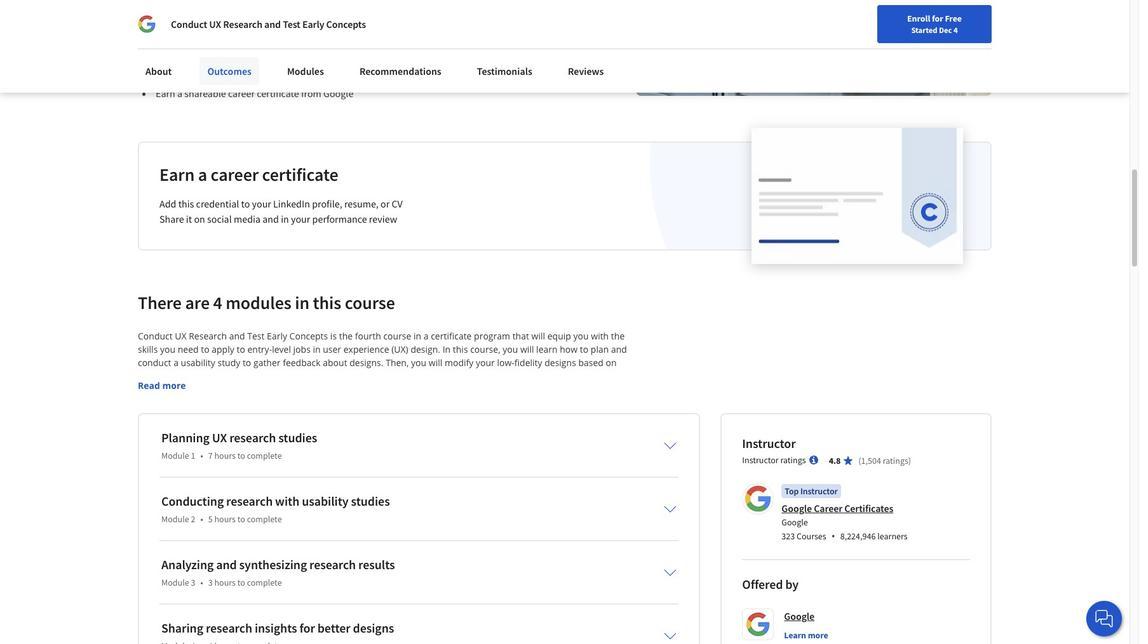 Task type: describe. For each thing, give the bounding box(es) containing it.
1,504
[[861, 455, 881, 467]]

complete inside planning ux research studies module 1 • 7 hours to complete
[[247, 450, 282, 462]]

conduct for conduct ux research and test early concepts is the fourth course in a certificate program that will equip you with the skills you need to apply to entry-level jobs in user experience (ux) design. in this course, you will learn how to plan and conduct a usability study to gather feedback about designs. then, you will modify your low-fidelity designs based on insights from your research. read more
[[138, 330, 173, 342]]

a up credential
[[198, 163, 207, 186]]

be
[[314, 0, 325, 13]]

with inside conduct ux research and test early concepts is the fourth course in a certificate program that will equip you with the skills you need to apply to entry-level jobs in user experience (ux) design. in this course, you will learn how to plan and conduct a usability study to gather feedback about designs. then, you will modify your low-fidelity designs based on insights from your research. read more
[[591, 330, 609, 342]]

when you enroll in this course, you'll also be enrolled in this professional certificate.
[[138, 0, 493, 13]]

0 vertical spatial with
[[270, 67, 288, 79]]

skills inside conduct ux research and test early concepts is the fourth course in a certificate program that will equip you with the skills you need to apply to entry-level jobs in user experience (ux) design. in this course, you will learn how to plan and conduct a usability study to gather feedback about designs. then, you will modify your low-fidelity designs based on insights from your research. read more
[[138, 344, 158, 356]]

and down you'll
[[264, 18, 281, 30]]

there
[[138, 291, 182, 314]]

to inside add this credential to your linkedin profile, resume, or cv share it on social media and in your performance review
[[241, 197, 250, 210]]

read
[[138, 380, 160, 392]]

jobs
[[293, 344, 311, 356]]

research.
[[216, 370, 254, 382]]

)
[[908, 455, 911, 467]]

linkedin
[[273, 197, 310, 210]]

usability inside conduct ux research and test early concepts is the fourth course in a certificate program that will equip you with the skills you need to apply to entry-level jobs in user experience (ux) design. in this course, you will learn how to plan and conduct a usability study to gather feedback about designs. then, you will modify your low-fidelity designs based on insights from your research. read more
[[181, 357, 215, 369]]

sharing research insights for better designs button
[[151, 612, 687, 645]]

google career certificates image
[[744, 485, 772, 513]]

1 horizontal spatial on
[[320, 67, 331, 79]]

in inside add this credential to your linkedin profile, resume, or cv share it on social media and in your performance review
[[281, 213, 289, 225]]

(
[[859, 455, 861, 467]]

4 inside enroll for free started dec 4
[[954, 25, 958, 35]]

test for conduct ux research and test early concepts is the fourth course in a certificate program that will equip you with the skills you need to apply to entry-level jobs in user experience (ux) design. in this course, you will learn how to plan and conduct a usability study to gather feedback about designs. then, you will modify your low-fidelity designs based on insights from your research. read more
[[247, 330, 265, 342]]

course inside conduct ux research and test early concepts is the fourth course in a certificate program that will equip you with the skills you need to apply to entry-level jobs in user experience (ux) design. in this course, you will learn how to plan and conduct a usability study to gather feedback about designs. then, you will modify your low-fidelity designs based on insights from your research. read more
[[383, 330, 411, 342]]

ux for planning ux research studies
[[212, 430, 227, 446]]

2 3 from the left
[[208, 577, 213, 589]]

earn for earn a career certificate
[[159, 163, 195, 186]]

• inside conducting research with usability studies module 2 • 5 hours to complete
[[200, 514, 203, 525]]

and right plan
[[611, 344, 627, 356]]

conducting
[[161, 493, 224, 509]]

a right of
[[316, 46, 321, 59]]

how
[[560, 344, 578, 356]]

0 horizontal spatial ratings
[[781, 455, 806, 466]]

• inside analyzing and synthesizing research results module 3 • 3 hours to complete
[[200, 577, 203, 589]]

modules link
[[279, 57, 332, 85]]

2
[[191, 514, 195, 525]]

profile,
[[312, 197, 342, 210]]

enroll
[[907, 13, 930, 24]]

earn a shareable career certificate from google
[[156, 87, 354, 100]]

complete for with
[[247, 514, 282, 525]]

is
[[330, 330, 337, 342]]

offered
[[742, 577, 783, 593]]

• inside planning ux research studies module 1 • 7 hours to complete
[[200, 450, 203, 462]]

google down top
[[782, 502, 812, 515]]

chat with us image
[[1094, 609, 1114, 630]]

1 the from the left
[[339, 330, 353, 342]]

module for analyzing
[[161, 577, 189, 589]]

more inside button
[[808, 630, 828, 642]]

learn more
[[784, 630, 828, 642]]

ux for conduct ux research and test early concepts is the fourth course in a certificate program that will equip you with the skills you need to apply to entry-level jobs in user experience (ux) design. in this course, you will learn how to plan and conduct a usability study to gather feedback about designs. then, you will modify your low-fidelity designs based on insights from your research.
[[175, 330, 187, 342]]

outcomes
[[207, 65, 252, 78]]

hours inside planning ux research studies module 1 • 7 hours to complete
[[214, 450, 236, 462]]

7
[[208, 450, 213, 462]]

1 vertical spatial will
[[520, 344, 534, 356]]

industry
[[264, 26, 299, 39]]

gain
[[156, 46, 175, 59]]

design.
[[411, 344, 440, 356]]

planning ux research studies module 1 • 7 hours to complete
[[161, 430, 317, 462]]

( 1,504 ratings )
[[859, 455, 911, 467]]

designs inside "dropdown button"
[[353, 621, 394, 636]]

experts
[[301, 26, 333, 39]]

sharing research insights for better designs
[[161, 621, 394, 636]]

designs.
[[350, 357, 383, 369]]

started
[[911, 25, 938, 35]]

0 vertical spatial skills
[[246, 67, 267, 79]]

usability inside conducting research with usability studies module 2 • 5 hours to complete
[[302, 493, 349, 509]]

recommendations link
[[352, 57, 449, 85]]

2 horizontal spatial from
[[301, 87, 321, 100]]

1 vertical spatial 4
[[213, 291, 222, 314]]

instructor inside top instructor google career certificates google 323 courses • 8,224,946 learners
[[801, 486, 838, 497]]

it
[[186, 213, 192, 225]]

when
[[138, 0, 162, 13]]

1
[[191, 450, 195, 462]]

to inside analyzing and synthesizing research results module 3 • 3 hours to complete
[[237, 577, 245, 589]]

5
[[208, 514, 213, 525]]

complete for synthesizing
[[247, 577, 282, 589]]

top instructor google career certificates google 323 courses • 8,224,946 learners
[[782, 486, 908, 544]]

hours for research
[[214, 514, 236, 525]]

to right the need
[[201, 344, 209, 356]]

foundational
[[184, 46, 239, 59]]

instructor for instructor ratings
[[742, 455, 779, 466]]

certificates
[[844, 502, 893, 515]]

that
[[513, 330, 529, 342]]

early for conduct ux research and test early concepts
[[302, 18, 324, 30]]

(ux)
[[391, 344, 408, 356]]

also
[[295, 0, 312, 13]]

media
[[234, 213, 261, 225]]

2 the from the left
[[611, 330, 625, 342]]

in right modules
[[295, 291, 309, 314]]

instructor for instructor
[[742, 436, 796, 452]]

google image
[[138, 15, 156, 33]]

add this credential to your linkedin profile, resume, or cv share it on social media and in your performance review
[[159, 197, 403, 225]]

certificate inside conduct ux research and test early concepts is the fourth course in a certificate program that will equip you with the skills you need to apply to entry-level jobs in user experience (ux) design. in this course, you will learn how to plan and conduct a usability study to gather feedback about designs. then, you will modify your low-fidelity designs based on insights from your research. read more
[[431, 330, 472, 342]]

subject
[[323, 46, 354, 59]]

you up low-
[[503, 344, 518, 356]]

research inside analyzing and synthesizing research results module 3 • 3 hours to complete
[[309, 557, 356, 573]]

english
[[886, 14, 917, 27]]

323
[[782, 531, 795, 542]]

reviews link
[[560, 57, 612, 85]]

testimonials link
[[469, 57, 540, 85]]

this inside add this credential to your linkedin profile, resume, or cv share it on social media and in your performance review
[[178, 197, 194, 210]]

research inside "dropdown button"
[[206, 621, 252, 636]]

and inside analyzing and synthesizing research results module 3 • 3 hours to complete
[[216, 557, 237, 573]]

conduct ux research and test early concepts
[[171, 18, 366, 30]]

in right the enroll at the top left
[[209, 0, 217, 13]]

entry-
[[247, 344, 272, 356]]

planning
[[161, 430, 210, 446]]

and up apply
[[229, 330, 245, 342]]

research inside conducting research with usability studies module 2 • 5 hours to complete
[[226, 493, 273, 509]]

or inside add this credential to your linkedin profile, resume, or cv share it on social media and in your performance review
[[381, 197, 390, 210]]

job-
[[193, 67, 209, 79]]

read more button
[[138, 379, 186, 392]]

understanding
[[241, 46, 303, 59]]

about
[[323, 357, 347, 369]]

cv
[[392, 197, 403, 210]]

low-
[[497, 357, 515, 369]]

in right jobs at left bottom
[[313, 344, 321, 356]]

share
[[159, 213, 184, 225]]

1 3 from the left
[[191, 577, 195, 589]]

0 vertical spatial ux
[[209, 18, 221, 30]]

your left low-
[[476, 357, 495, 369]]

more inside conduct ux research and test early concepts is the fourth course in a certificate program that will equip you with the skills you need to apply to entry-level jobs in user experience (ux) design. in this course, you will learn how to plan and conduct a usability study to gather feedback about designs. then, you will modify your low-fidelity designs based on insights from your research. read more
[[162, 380, 186, 392]]

0 horizontal spatial course,
[[236, 0, 267, 13]]

a right "gain"
[[177, 46, 182, 59]]

8,224,946
[[840, 531, 876, 542]]

1 vertical spatial career
[[211, 163, 259, 186]]

outcomes link
[[200, 57, 259, 85]]

sharing
[[161, 621, 203, 636]]

projects
[[333, 67, 367, 79]]

in up design.
[[414, 330, 421, 342]]

this inside conduct ux research and test early concepts is the fourth course in a certificate program that will equip you with the skills you need to apply to entry-level jobs in user experience (ux) design. in this course, you will learn how to plan and conduct a usability study to gather feedback about designs. then, you will modify your low-fidelity designs based on insights from your research. read more
[[453, 344, 468, 356]]



Task type: vqa. For each thing, say whether or not it's contained in the screenshot.
"insights" in the Sharing research insights for better designs dropdown button
yes



Task type: locate. For each thing, give the bounding box(es) containing it.
1 horizontal spatial course,
[[470, 344, 500, 356]]

with
[[270, 67, 288, 79], [591, 330, 609, 342], [275, 493, 299, 509]]

0 horizontal spatial the
[[339, 330, 353, 342]]

google up learn more
[[784, 610, 815, 623]]

on right it
[[194, 213, 205, 225]]

conduct ux research and test early concepts is the fourth course in a certificate program that will equip you with the skills you need to apply to entry-level jobs in user experience (ux) design. in this course, you will learn how to plan and conduct a usability study to gather feedback about designs. then, you will modify your low-fidelity designs based on insights from your research. read more
[[138, 330, 629, 392]]

1 vertical spatial on
[[194, 213, 205, 225]]

ux inside conduct ux research and test early concepts is the fourth course in a certificate program that will equip you with the skills you need to apply to entry-level jobs in user experience (ux) design. in this course, you will learn how to plan and conduct a usability study to gather feedback about designs. then, you will modify your low-fidelity designs based on insights from your research. read more
[[175, 330, 187, 342]]

with inside conducting research with usability studies module 2 • 5 hours to complete
[[275, 493, 299, 509]]

1 vertical spatial earn
[[159, 163, 195, 186]]

concepts inside conduct ux research and test early concepts is the fourth course in a certificate program that will equip you with the skills you need to apply to entry-level jobs in user experience (ux) design. in this course, you will learn how to plan and conduct a usability study to gather feedback about designs. then, you will modify your low-fidelity designs based on insights from your research. read more
[[289, 330, 328, 342]]

1 vertical spatial module
[[161, 514, 189, 525]]

1 vertical spatial studies
[[351, 493, 390, 509]]

google down projects at the left top of the page
[[323, 87, 354, 100]]

4 right 'dec'
[[954, 25, 958, 35]]

0 vertical spatial course,
[[236, 0, 267, 13]]

for inside enroll for free started dec 4
[[932, 13, 943, 24]]

experience
[[344, 344, 389, 356]]

test
[[283, 18, 300, 30], [247, 330, 265, 342]]

modify
[[445, 357, 474, 369]]

learners
[[878, 531, 908, 542]]

research for conduct ux research and test early concepts
[[223, 18, 262, 30]]

conducting research with usability studies module 2 • 5 hours to complete
[[161, 493, 390, 525]]

module inside conducting research with usability studies module 2 • 5 hours to complete
[[161, 514, 189, 525]]

1 horizontal spatial skills
[[246, 67, 267, 79]]

in
[[443, 344, 451, 356]]

professional
[[392, 0, 445, 13]]

for inside "dropdown button"
[[300, 621, 315, 636]]

1 horizontal spatial studies
[[351, 493, 390, 509]]

learn more button
[[784, 629, 828, 642]]

by
[[785, 577, 799, 593]]

0 vertical spatial designs
[[545, 357, 576, 369]]

course, up conduct ux research and test early concepts
[[236, 0, 267, 13]]

0 vertical spatial from
[[242, 26, 262, 39]]

skills
[[246, 67, 267, 79], [138, 344, 158, 356]]

research inside conduct ux research and test early concepts is the fourth course in a certificate program that will equip you with the skills you need to apply to entry-level jobs in user experience (ux) design. in this course, you will learn how to plan and conduct a usability study to gather feedback about designs. then, you will modify your low-fidelity designs based on insights from your research. read more
[[189, 330, 227, 342]]

and right media
[[263, 213, 279, 225]]

1 horizontal spatial more
[[808, 630, 828, 642]]

insights down conduct
[[138, 370, 170, 382]]

skills up the earn a shareable career certificate from google
[[246, 67, 267, 79]]

program
[[474, 330, 510, 342]]

based
[[578, 357, 604, 369]]

you up conduct
[[160, 344, 175, 356]]

0 vertical spatial concepts
[[326, 18, 366, 30]]

learn for learn more
[[784, 630, 806, 642]]

more down google link on the bottom right
[[808, 630, 828, 642]]

instructor up google career certificates icon
[[742, 455, 779, 466]]

test down you'll
[[283, 18, 300, 30]]

0 horizontal spatial usability
[[181, 357, 215, 369]]

new
[[182, 26, 200, 39]]

early inside conduct ux research and test early concepts is the fourth course in a certificate program that will equip you with the skills you need to apply to entry-level jobs in user experience (ux) design. in this course, you will learn how to plan and conduct a usability study to gather feedback about designs. then, you will modify your low-fidelity designs based on insights from your research. read more
[[267, 330, 287, 342]]

ux right new
[[209, 18, 221, 30]]

early up level on the left of the page
[[267, 330, 287, 342]]

hands-
[[290, 67, 320, 79]]

0 horizontal spatial learn
[[156, 26, 180, 39]]

earn
[[156, 87, 175, 100], [159, 163, 195, 186]]

designs right better
[[353, 621, 394, 636]]

4.8
[[829, 455, 841, 467]]

this left professional on the top left of page
[[374, 0, 390, 13]]

credential
[[196, 197, 239, 210]]

module for conducting
[[161, 514, 189, 525]]

this up modify
[[453, 344, 468, 356]]

insights inside conduct ux research and test early concepts is the fourth course in a certificate program that will equip you with the skills you need to apply to entry-level jobs in user experience (ux) design. in this course, you will learn how to plan and conduct a usability study to gather feedback about designs. then, you will modify your low-fidelity designs based on insights from your research. read more
[[138, 370, 170, 382]]

plan
[[591, 344, 609, 356]]

module left 2
[[161, 514, 189, 525]]

to right 5
[[237, 514, 245, 525]]

1 vertical spatial concepts
[[289, 330, 328, 342]]

0 vertical spatial studies
[[278, 430, 317, 446]]

to up based
[[580, 344, 588, 356]]

relevant
[[209, 67, 244, 79]]

0 horizontal spatial more
[[162, 380, 186, 392]]

research for conduct ux research and test early concepts is the fourth course in a certificate program that will equip you with the skills you need to apply to entry-level jobs in user experience (ux) design. in this course, you will learn how to plan and conduct a usability study to gather feedback about designs. then, you will modify your low-fidelity designs based on insights from your research. read more
[[189, 330, 227, 342]]

designs down how
[[545, 357, 576, 369]]

the right equip
[[611, 330, 625, 342]]

0 horizontal spatial insights
[[138, 370, 170, 382]]

module left 1
[[161, 450, 189, 462]]

better
[[317, 621, 350, 636]]

about link
[[138, 57, 179, 85]]

this up is
[[313, 291, 341, 314]]

0 vertical spatial course
[[345, 291, 395, 314]]

1 horizontal spatial 3
[[208, 577, 213, 589]]

your left research.
[[195, 370, 214, 382]]

module inside analyzing and synthesizing research results module 3 • 3 hours to complete
[[161, 577, 189, 589]]

for left better
[[300, 621, 315, 636]]

to down synthesizing
[[237, 577, 245, 589]]

develop
[[156, 67, 191, 79]]

2 vertical spatial on
[[606, 357, 617, 369]]

you'll
[[269, 0, 293, 13]]

0 vertical spatial earn
[[156, 87, 175, 100]]

• left 7
[[200, 450, 203, 462]]

learn for learn new concepts from industry experts
[[156, 26, 180, 39]]

studies inside conducting research with usability studies module 2 • 5 hours to complete
[[351, 493, 390, 509]]

1 vertical spatial complete
[[247, 514, 282, 525]]

will up fidelity
[[520, 344, 534, 356]]

0 horizontal spatial early
[[267, 330, 287, 342]]

2 vertical spatial with
[[275, 493, 299, 509]]

usability
[[181, 357, 215, 369], [302, 493, 349, 509]]

your up media
[[252, 197, 271, 210]]

• inside top instructor google career certificates google 323 courses • 8,224,946 learners
[[831, 530, 835, 544]]

a down the need
[[174, 357, 178, 369]]

complete inside conducting research with usability studies module 2 • 5 hours to complete
[[247, 514, 282, 525]]

fourth
[[355, 330, 381, 342]]

research up gain a foundational understanding of a subject or tool
[[223, 18, 262, 30]]

the right is
[[339, 330, 353, 342]]

to inside planning ux research studies module 1 • 7 hours to complete
[[237, 450, 245, 462]]

2 vertical spatial module
[[161, 577, 189, 589]]

certificate down develop job-relevant skills with hands-on projects on the left of page
[[257, 87, 299, 100]]

module
[[161, 450, 189, 462], [161, 514, 189, 525], [161, 577, 189, 589]]

conduct inside conduct ux research and test early concepts is the fourth course in a certificate program that will equip you with the skills you need to apply to entry-level jobs in user experience (ux) design. in this course, you will learn how to plan and conduct a usability study to gather feedback about designs. then, you will modify your low-fidelity designs based on insights from your research. read more
[[138, 330, 173, 342]]

show notifications image
[[958, 16, 973, 31]]

google link
[[784, 609, 815, 624]]

module down analyzing
[[161, 577, 189, 589]]

concepts down enrolled
[[326, 18, 366, 30]]

1 vertical spatial designs
[[353, 621, 394, 636]]

conduct for conduct ux research and test early concepts
[[171, 18, 207, 30]]

earn down the develop
[[156, 87, 175, 100]]

test inside conduct ux research and test early concepts is the fourth course in a certificate program that will equip you with the skills you need to apply to entry-level jobs in user experience (ux) design. in this course, you will learn how to plan and conduct a usability study to gather feedback about designs. then, you will modify your low-fidelity designs based on insights from your research. read more
[[247, 330, 265, 342]]

career down the relevant
[[228, 87, 255, 100]]

instructor up career
[[801, 486, 838, 497]]

0 vertical spatial learn
[[156, 26, 180, 39]]

to inside conducting research with usability studies module 2 • 5 hours to complete
[[237, 514, 245, 525]]

coursera career certificate image
[[752, 128, 963, 264]]

learn down google link on the bottom right
[[784, 630, 806, 642]]

analyzing and synthesizing research results module 3 • 3 hours to complete
[[161, 557, 395, 589]]

to up media
[[241, 197, 250, 210]]

will up the learn
[[532, 330, 545, 342]]

2 horizontal spatial on
[[606, 357, 617, 369]]

1 vertical spatial from
[[301, 87, 321, 100]]

learn up "gain"
[[156, 26, 180, 39]]

1 complete from the top
[[247, 450, 282, 462]]

0 horizontal spatial for
[[300, 621, 315, 636]]

learn inside button
[[784, 630, 806, 642]]

1 vertical spatial or
[[381, 197, 390, 210]]

0 vertical spatial test
[[283, 18, 300, 30]]

develop job-relevant skills with hands-on projects
[[156, 67, 367, 79]]

2 complete from the top
[[247, 514, 282, 525]]

or left cv
[[381, 197, 390, 210]]

conduct down the enroll at the top left
[[171, 18, 207, 30]]

1 vertical spatial skills
[[138, 344, 158, 356]]

instructor ratings
[[742, 455, 806, 466]]

testimonials
[[477, 65, 532, 78]]

research
[[229, 430, 276, 446], [226, 493, 273, 509], [309, 557, 356, 573], [206, 621, 252, 636]]

reviews
[[568, 65, 604, 78]]

early
[[302, 18, 324, 30], [267, 330, 287, 342]]

ux inside planning ux research studies module 1 • 7 hours to complete
[[212, 430, 227, 446]]

to right apply
[[237, 344, 245, 356]]

0 vertical spatial hours
[[214, 450, 236, 462]]

2 vertical spatial from
[[172, 370, 192, 382]]

ux up the need
[[175, 330, 187, 342]]

offered by
[[742, 577, 799, 593]]

review
[[369, 213, 397, 225]]

0 vertical spatial will
[[532, 330, 545, 342]]

in down linkedin
[[281, 213, 289, 225]]

1 vertical spatial test
[[247, 330, 265, 342]]

earn a career certificate
[[159, 163, 338, 186]]

the
[[339, 330, 353, 342], [611, 330, 625, 342]]

shareable
[[184, 87, 226, 100]]

0 vertical spatial module
[[161, 450, 189, 462]]

0 horizontal spatial 3
[[191, 577, 195, 589]]

0 vertical spatial instructor
[[742, 436, 796, 452]]

user
[[323, 344, 341, 356]]

2 module from the top
[[161, 514, 189, 525]]

0 vertical spatial on
[[320, 67, 331, 79]]

hours inside conducting research with usability studies module 2 • 5 hours to complete
[[214, 514, 236, 525]]

for
[[932, 13, 943, 24], [300, 621, 315, 636]]

modules
[[226, 291, 291, 314]]

you right when
[[164, 0, 180, 13]]

this
[[219, 0, 234, 13], [374, 0, 390, 13], [178, 197, 194, 210], [313, 291, 341, 314], [453, 344, 468, 356]]

hours for and
[[214, 577, 236, 589]]

from up gain a foundational understanding of a subject or tool
[[242, 26, 262, 39]]

from inside conduct ux research and test early concepts is the fourth course in a certificate program that will equip you with the skills you need to apply to entry-level jobs in user experience (ux) design. in this course, you will learn how to plan and conduct a usability study to gather feedback about designs. then, you will modify your low-fidelity designs based on insights from your research. read more
[[172, 370, 192, 382]]

ratings up top
[[781, 455, 806, 466]]

modules
[[287, 65, 324, 78]]

3 module from the top
[[161, 577, 189, 589]]

1 vertical spatial course
[[383, 330, 411, 342]]

conduct up conduct
[[138, 330, 173, 342]]

course,
[[236, 0, 267, 13], [470, 344, 500, 356]]

certificate up linkedin
[[262, 163, 338, 186]]

are
[[185, 291, 210, 314]]

instructor up "instructor ratings"
[[742, 436, 796, 452]]

insights down analyzing and synthesizing research results module 3 • 3 hours to complete
[[255, 621, 297, 636]]

1 horizontal spatial test
[[283, 18, 300, 30]]

2 vertical spatial will
[[429, 357, 442, 369]]

complete down synthesizing
[[247, 577, 282, 589]]

1 vertical spatial hours
[[214, 514, 236, 525]]

and
[[264, 18, 281, 30], [263, 213, 279, 225], [229, 330, 245, 342], [611, 344, 627, 356], [216, 557, 237, 573]]

earn for earn a shareable career certificate from google
[[156, 87, 175, 100]]

0 horizontal spatial 4
[[213, 291, 222, 314]]

0 vertical spatial certificate
[[257, 87, 299, 100]]

there are 4 modules in this course
[[138, 291, 395, 314]]

synthesizing
[[239, 557, 307, 573]]

in right enrolled
[[364, 0, 372, 13]]

ux
[[209, 18, 221, 30], [175, 330, 187, 342], [212, 430, 227, 446]]

0 vertical spatial complete
[[247, 450, 282, 462]]

your down linkedin
[[291, 213, 310, 225]]

1 module from the top
[[161, 450, 189, 462]]

career
[[814, 502, 843, 515]]

early down when you enroll in this course, you'll also be enrolled in this professional certificate.
[[302, 18, 324, 30]]

3 complete from the top
[[247, 577, 282, 589]]

equip
[[547, 330, 571, 342]]

and right analyzing
[[216, 557, 237, 573]]

1 horizontal spatial usability
[[302, 493, 349, 509]]

complete right 7
[[247, 450, 282, 462]]

skills up conduct
[[138, 344, 158, 356]]

2 vertical spatial hours
[[214, 577, 236, 589]]

social
[[207, 213, 232, 225]]

course up (ux)
[[383, 330, 411, 342]]

early for conduct ux research and test early concepts is the fourth course in a certificate program that will equip you with the skills you need to apply to entry-level jobs in user experience (ux) design. in this course, you will learn how to plan and conduct a usability study to gather feedback about designs. then, you will modify your low-fidelity designs based on insights from your research. read more
[[267, 330, 287, 342]]

0 vertical spatial or
[[356, 46, 365, 59]]

0 vertical spatial career
[[228, 87, 255, 100]]

or left tool
[[356, 46, 365, 59]]

insights
[[138, 370, 170, 382], [255, 621, 297, 636]]

0 horizontal spatial on
[[194, 213, 205, 225]]

1 horizontal spatial learn
[[784, 630, 806, 642]]

0 horizontal spatial from
[[172, 370, 192, 382]]

this up concepts
[[219, 0, 234, 13]]

course, inside conduct ux research and test early concepts is the fourth course in a certificate program that will equip you with the skills you need to apply to entry-level jobs in user experience (ux) design. in this course, you will learn how to plan and conduct a usability study to gather feedback about designs. then, you will modify your low-fidelity designs based on insights from your research. read more
[[470, 344, 500, 356]]

1 horizontal spatial early
[[302, 18, 324, 30]]

complete up synthesizing
[[247, 514, 282, 525]]

None search field
[[181, 8, 486, 33]]

from
[[242, 26, 262, 39], [301, 87, 321, 100], [172, 370, 192, 382]]

studies inside planning ux research studies module 1 • 7 hours to complete
[[278, 430, 317, 446]]

1 vertical spatial certificate
[[262, 163, 338, 186]]

courses
[[797, 531, 826, 542]]

designs inside conduct ux research and test early concepts is the fourth course in a certificate program that will equip you with the skills you need to apply to entry-level jobs in user experience (ux) design. in this course, you will learn how to plan and conduct a usability study to gather feedback about designs. then, you will modify your low-fidelity designs based on insights from your research. read more
[[545, 357, 576, 369]]

from down the need
[[172, 370, 192, 382]]

module inside planning ux research studies module 1 • 7 hours to complete
[[161, 450, 189, 462]]

• right "courses"
[[831, 530, 835, 544]]

2 vertical spatial instructor
[[801, 486, 838, 497]]

a down the develop
[[177, 87, 182, 100]]

need
[[178, 344, 199, 356]]

1 horizontal spatial 4
[[954, 25, 958, 35]]

1 horizontal spatial or
[[381, 197, 390, 210]]

0 vertical spatial insights
[[138, 370, 170, 382]]

1 vertical spatial more
[[808, 630, 828, 642]]

concepts for conduct ux research and test early concepts is the fourth course in a certificate program that will equip you with the skills you need to apply to entry-level jobs in user experience (ux) design. in this course, you will learn how to plan and conduct a usability study to gather feedback about designs. then, you will modify your low-fidelity designs based on insights from your research. read more
[[289, 330, 328, 342]]

to up research.
[[243, 357, 251, 369]]

and inside add this credential to your linkedin profile, resume, or cv share it on social media and in your performance review
[[263, 213, 279, 225]]

1 vertical spatial research
[[189, 330, 227, 342]]

google up '323'
[[782, 517, 808, 528]]

on inside conduct ux research and test early concepts is the fourth course in a certificate program that will equip you with the skills you need to apply to entry-level jobs in user experience (ux) design. in this course, you will learn how to plan and conduct a usability study to gather feedback about designs. then, you will modify your low-fidelity designs based on insights from your research. read more
[[606, 357, 617, 369]]

course, down program
[[470, 344, 500, 356]]

research up apply
[[189, 330, 227, 342]]

2 hours from the top
[[214, 514, 236, 525]]

earn up the add
[[159, 163, 195, 186]]

1 vertical spatial conduct
[[138, 330, 173, 342]]

more
[[162, 380, 186, 392], [808, 630, 828, 642]]

0 vertical spatial conduct
[[171, 18, 207, 30]]

this up it
[[178, 197, 194, 210]]

1 vertical spatial usability
[[302, 493, 349, 509]]

2 vertical spatial certificate
[[431, 330, 472, 342]]

hours inside analyzing and synthesizing research results module 3 • 3 hours to complete
[[214, 577, 236, 589]]

1 vertical spatial insights
[[255, 621, 297, 636]]

1 horizontal spatial insights
[[255, 621, 297, 636]]

resume,
[[344, 197, 379, 210]]

0 vertical spatial 4
[[954, 25, 958, 35]]

0 vertical spatial more
[[162, 380, 186, 392]]

1 horizontal spatial designs
[[545, 357, 576, 369]]

0 horizontal spatial designs
[[353, 621, 394, 636]]

your
[[252, 197, 271, 210], [291, 213, 310, 225], [476, 357, 495, 369], [195, 370, 214, 382]]

1 horizontal spatial for
[[932, 13, 943, 24]]

english button
[[863, 0, 940, 41]]

1 horizontal spatial ratings
[[883, 455, 908, 467]]

insights inside "dropdown button"
[[255, 621, 297, 636]]

complete inside analyzing and synthesizing research results module 3 • 3 hours to complete
[[247, 577, 282, 589]]

research inside planning ux research studies module 1 • 7 hours to complete
[[229, 430, 276, 446]]

1 vertical spatial early
[[267, 330, 287, 342]]

fidelity
[[514, 357, 542, 369]]

• left 5
[[200, 514, 203, 525]]

0 horizontal spatial skills
[[138, 344, 158, 356]]

1 vertical spatial learn
[[784, 630, 806, 642]]

0 horizontal spatial test
[[247, 330, 265, 342]]

learn
[[536, 344, 558, 356]]

you down design.
[[411, 357, 426, 369]]

0 vertical spatial usability
[[181, 357, 215, 369]]

0 horizontal spatial or
[[356, 46, 365, 59]]

2 vertical spatial ux
[[212, 430, 227, 446]]

2 vertical spatial complete
[[247, 577, 282, 589]]

1 vertical spatial course,
[[470, 344, 500, 356]]

a up design.
[[424, 330, 429, 342]]

from down hands-
[[301, 87, 321, 100]]

test for conduct ux research and test early concepts
[[283, 18, 300, 30]]

for up 'dec'
[[932, 13, 943, 24]]

concepts
[[202, 26, 240, 39]]

feedback
[[283, 357, 321, 369]]

1 vertical spatial instructor
[[742, 455, 779, 466]]

conduct
[[138, 357, 171, 369]]

3 hours from the top
[[214, 577, 236, 589]]

on down plan
[[606, 357, 617, 369]]

career up credential
[[211, 163, 259, 186]]

results
[[358, 557, 395, 573]]

will down design.
[[429, 357, 442, 369]]

you up how
[[573, 330, 589, 342]]

ux up 7
[[212, 430, 227, 446]]

1 horizontal spatial the
[[611, 330, 625, 342]]

1 horizontal spatial from
[[242, 26, 262, 39]]

of
[[305, 46, 314, 59]]

concepts
[[326, 18, 366, 30], [289, 330, 328, 342]]

on inside add this credential to your linkedin profile, resume, or cv share it on social media and in your performance review
[[194, 213, 205, 225]]

a
[[177, 46, 182, 59], [316, 46, 321, 59], [177, 87, 182, 100], [198, 163, 207, 186], [424, 330, 429, 342], [174, 357, 178, 369]]

ratings right 1,504
[[883, 455, 908, 467]]

google career certificates link
[[782, 502, 893, 515]]

1 vertical spatial with
[[591, 330, 609, 342]]

concepts for conduct ux research and test early concepts
[[326, 18, 366, 30]]

1 hours from the top
[[214, 450, 236, 462]]

1 vertical spatial ux
[[175, 330, 187, 342]]

add
[[159, 197, 176, 210]]

certificate up in
[[431, 330, 472, 342]]

apply
[[212, 344, 234, 356]]

more right read
[[162, 380, 186, 392]]

test up entry-
[[247, 330, 265, 342]]



